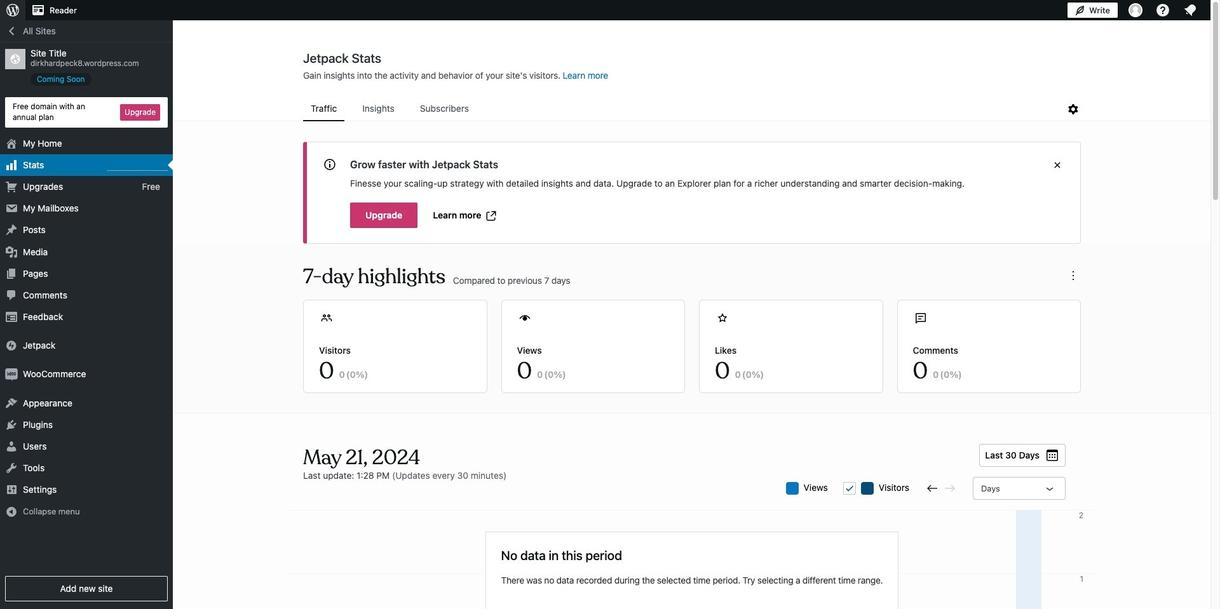 Task type: vqa. For each thing, say whether or not it's contained in the screenshot.
James Peterson Image
no



Task type: describe. For each thing, give the bounding box(es) containing it.
none checkbox inside jetpack stats main content
[[843, 482, 856, 495]]

manage your notifications image
[[1183, 3, 1198, 18]]

menu inside jetpack stats main content
[[303, 97, 1066, 121]]

help image
[[1156, 3, 1171, 18]]



Task type: locate. For each thing, give the bounding box(es) containing it.
jetpack stats main content
[[174, 50, 1211, 610]]

highest hourly views 0 image
[[107, 163, 168, 171]]

menu
[[303, 97, 1066, 121]]

manage your sites image
[[5, 3, 20, 18]]

None checkbox
[[843, 482, 856, 495]]

close image
[[1050, 158, 1065, 173]]

img image
[[5, 368, 18, 381]]

my profile image
[[1129, 3, 1143, 17]]



